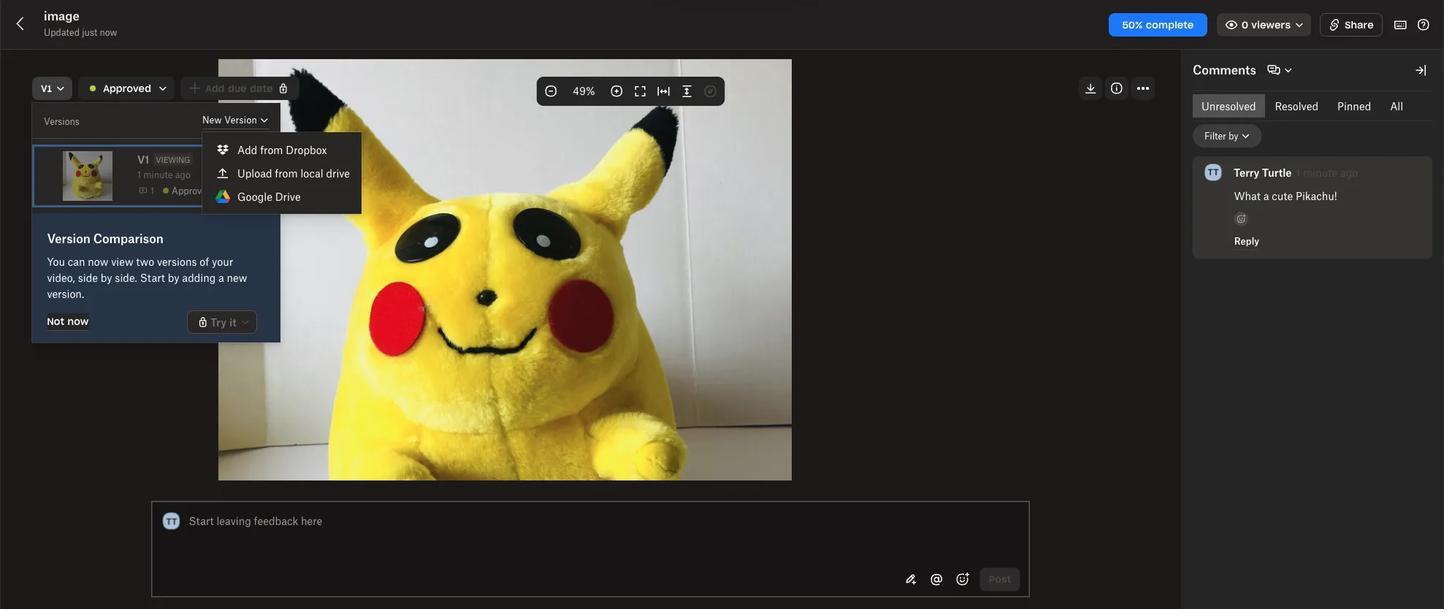 Task type: vqa. For each thing, say whether or not it's contained in the screenshot.
the comment
no



Task type: describe. For each thing, give the bounding box(es) containing it.
fit to width image
[[655, 83, 673, 100]]

minute
[[1304, 166, 1338, 179]]

a inside 'you can now view two versions of your video, side by side. start by adding a new version.'
[[219, 271, 224, 284]]

approved button
[[78, 77, 175, 100]]

ago
[[1341, 166, 1359, 179]]

mention button image
[[929, 571, 946, 589]]

side
[[78, 271, 98, 284]]

you can now view two versions of your video, side by side. start by adding a new version.
[[47, 255, 247, 300]]

updated
[[44, 27, 80, 38]]

pinned
[[1338, 100, 1372, 112]]

1 horizontal spatial a
[[1264, 190, 1270, 202]]

1
[[1297, 166, 1301, 179]]

video,
[[47, 271, 75, 284]]

0 horizontal spatial add emoji image
[[954, 571, 972, 589]]

pikachu!
[[1296, 190, 1338, 202]]

keyboard shortcuts image
[[1392, 16, 1410, 34]]

just
[[82, 27, 97, 38]]

now inside image updated just now
[[100, 27, 117, 38]]

google drive menu item
[[202, 185, 362, 208]]

new version button
[[202, 112, 270, 129]]

version comparison
[[47, 232, 164, 246]]

side.
[[115, 271, 137, 284]]

version.
[[47, 288, 84, 300]]

turtle
[[1263, 166, 1292, 179]]

show drawing tools image
[[903, 571, 921, 589]]

comments
[[1193, 63, 1257, 77]]

what
[[1235, 190, 1261, 202]]

start leaving feedback here
[[189, 515, 322, 528]]

toggle fullscreen image
[[632, 83, 649, 100]]

upload from local drive
[[237, 167, 350, 179]]

what a cute pikachu!
[[1235, 190, 1338, 202]]

leaving
[[217, 515, 251, 528]]

resolved
[[1276, 100, 1319, 112]]

from for add
[[260, 144, 283, 156]]

all button
[[1382, 94, 1413, 118]]

unresolved button
[[1193, 94, 1265, 118]]

now inside 'you can now view two versions of your video, side by side. start by adding a new version.'
[[88, 255, 108, 268]]

google drive
[[237, 190, 301, 203]]

versions
[[44, 116, 80, 127]]



Task type: locate. For each thing, give the bounding box(es) containing it.
now
[[100, 27, 117, 38], [88, 255, 108, 268]]

drive
[[326, 167, 350, 179]]

adding
[[182, 271, 216, 284]]

new
[[227, 271, 247, 284]]

from for upload
[[275, 167, 298, 179]]

add emoji image
[[1236, 213, 1247, 225], [954, 571, 972, 589]]

1 vertical spatial now
[[88, 255, 108, 268]]

all
[[1391, 100, 1404, 112]]

unresolved
[[1202, 100, 1257, 112]]

0 vertical spatial now
[[100, 27, 117, 38]]

start inside 'you can now view two versions of your video, side by side. start by adding a new version.'
[[140, 271, 165, 284]]

resolved button
[[1267, 94, 1328, 118]]

tab list containing unresolved
[[1193, 94, 1413, 118]]

hide sidebar image
[[1413, 61, 1430, 79]]

from right add
[[260, 144, 283, 156]]

can
[[68, 255, 85, 268]]

dropbox
[[286, 144, 327, 156]]

you
[[47, 255, 65, 268]]

now right the just
[[100, 27, 117, 38]]

feedback
[[254, 515, 298, 528]]

your
[[212, 255, 233, 268]]

version
[[225, 115, 257, 126], [47, 232, 90, 246]]

drive
[[275, 190, 301, 203]]

from
[[260, 144, 283, 156], [275, 167, 298, 179]]

add
[[237, 144, 257, 156]]

add emoji image right mention button icon
[[954, 571, 972, 589]]

by
[[101, 271, 112, 284], [168, 271, 179, 284]]

1 vertical spatial add emoji image
[[954, 571, 972, 589]]

1 vertical spatial from
[[275, 167, 298, 179]]

start
[[140, 271, 165, 284], [189, 515, 214, 528]]

a left new
[[219, 271, 224, 284]]

by down versions
[[168, 271, 179, 284]]

menu
[[202, 132, 362, 214]]

a
[[1264, 190, 1270, 202], [219, 271, 224, 284]]

pinned button
[[1329, 94, 1381, 118]]

of
[[200, 255, 209, 268]]

add from dropbox
[[237, 144, 327, 156]]

view
[[111, 255, 133, 268]]

terry turtle 1 minute ago
[[1234, 166, 1359, 179]]

now up side
[[88, 255, 108, 268]]

0 vertical spatial version
[[225, 115, 257, 126]]

versions
[[157, 255, 197, 268]]

reply
[[1235, 236, 1260, 246]]

add emoji image up reply
[[1236, 213, 1247, 225]]

1 by from the left
[[101, 271, 112, 284]]

version comparison menu
[[32, 103, 281, 343]]

0 horizontal spatial by
[[101, 271, 112, 284]]

1 vertical spatial a
[[219, 271, 224, 284]]

upload from local drive menu item
[[202, 161, 362, 185]]

1 horizontal spatial add emoji image
[[1236, 213, 1247, 225]]

version up the can
[[47, 232, 90, 246]]

cute
[[1272, 190, 1294, 202]]

image
[[44, 9, 79, 23]]

1 horizontal spatial start
[[189, 515, 214, 528]]

0 vertical spatial add emoji image
[[1236, 213, 1247, 225]]

fit to height image
[[679, 83, 696, 100]]

new version
[[202, 115, 257, 126]]

start left leaving
[[189, 515, 214, 528]]

two
[[136, 255, 154, 268]]

start down two
[[140, 271, 165, 284]]

a left cute at the top right
[[1264, 190, 1270, 202]]

here
[[301, 515, 322, 528]]

menu containing add from dropbox
[[202, 132, 362, 214]]

0 horizontal spatial version
[[47, 232, 90, 246]]

google
[[237, 190, 272, 203]]

0 vertical spatial from
[[260, 144, 283, 156]]

by right side
[[101, 271, 112, 284]]

new
[[202, 115, 222, 126]]

terry
[[1234, 166, 1260, 179]]

from up drive
[[275, 167, 298, 179]]

version inside dropdown button
[[225, 115, 257, 126]]

1 horizontal spatial by
[[168, 271, 179, 284]]

0 horizontal spatial a
[[219, 271, 224, 284]]

tab list
[[1193, 94, 1413, 118]]

comparison
[[93, 232, 164, 246]]

0 vertical spatial a
[[1264, 190, 1270, 202]]

approved
[[103, 82, 151, 94]]

version right new
[[225, 115, 257, 126]]

2 by from the left
[[168, 271, 179, 284]]

0 vertical spatial start
[[140, 271, 165, 284]]

upload
[[237, 167, 272, 179]]

image updated just now
[[44, 9, 117, 38]]

0 horizontal spatial start
[[140, 271, 165, 284]]

local
[[301, 167, 323, 179]]

None text field
[[189, 513, 1020, 529]]

1 horizontal spatial version
[[225, 115, 257, 126]]

1 vertical spatial version
[[47, 232, 90, 246]]

1 vertical spatial start
[[189, 515, 214, 528]]

add from dropbox menu item
[[202, 138, 362, 161]]

reply button
[[1235, 233, 1260, 250]]



